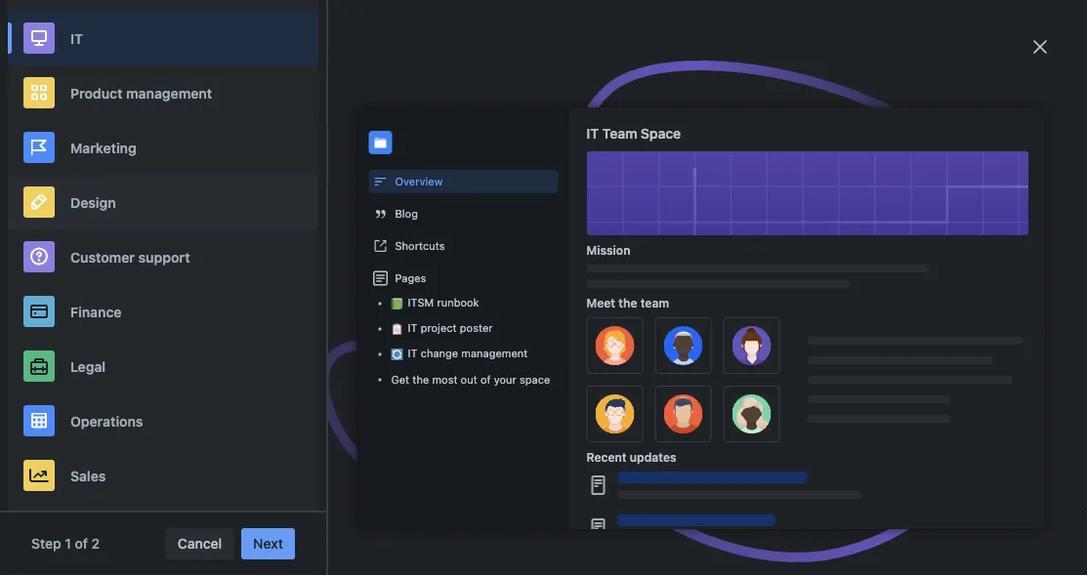 Task type: locate. For each thing, give the bounding box(es) containing it.
0 vertical spatial con
[[1067, 463, 1087, 479]]

page left is
[[680, 417, 711, 433]]

1 getting from the top
[[954, 463, 1000, 479]]

0 horizontal spatial of
[[75, 536, 88, 552]]

and left start
[[676, 258, 699, 275]]

management
[[126, 85, 212, 101], [461, 347, 528, 360]]

press
[[340, 507, 381, 523]]

1 vertical spatial home
[[997, 372, 1034, 388]]

and inside use the toolbar at the top to play around with font , c o l o r s , formatt ing , and more
[[770, 372, 793, 388]]

the for main
[[356, 462, 378, 478]]

1 vertical spatial or
[[811, 325, 824, 341]]

0 horizontal spatial overview
[[74, 95, 133, 111]]

1 horizontal spatial spaces
[[566, 464, 609, 478]]

0 horizontal spatial create
[[415, 507, 458, 523]]

recent down when
[[587, 450, 627, 464]]

at left "out"
[[440, 372, 452, 388]]

0 vertical spatial space
[[520, 374, 550, 386]]

finance button
[[8, 284, 318, 339]]

of right types at left bottom
[[501, 325, 514, 341]]

recent inside dialog
[[587, 450, 627, 464]]

ing
[[746, 377, 763, 391]]

and right ing
[[770, 372, 793, 388]]

2 space home from the top
[[954, 372, 1034, 388]]

0 vertical spatial getting started in con
[[954, 463, 1087, 479]]

0 vertical spatial click
[[340, 258, 371, 275]]

navigation
[[417, 462, 487, 478]]

:arrows_counterclockwise: image
[[391, 349, 403, 361]]

select
[[519, 462, 559, 478]]

1 horizontal spatial management
[[461, 347, 528, 360]]

it up product on the left top
[[70, 30, 83, 46]]

the right get
[[413, 374, 429, 386]]

1 horizontal spatial space
[[682, 464, 718, 478]]

on your keyboard to edit and start typing. you can edit anywhere.
[[340, 258, 863, 298]]

con
[[1067, 463, 1087, 479], [1067, 508, 1087, 524]]

getting started in con link for spaces
[[954, 463, 1087, 479]]

1 vertical spatial getting
[[954, 508, 1000, 524]]

2 vertical spatial of
[[75, 536, 88, 552]]

the left team
[[619, 296, 638, 310]]

1 vertical spatial getting started in con link
[[954, 508, 1087, 524]]

1 home from the top
[[997, 326, 1034, 342]]

getting started in con link
[[954, 463, 1087, 479], [954, 508, 1087, 524]]

click down use at the bottom of the page
[[340, 417, 374, 433]]

toolbar
[[392, 372, 436, 388]]

2 con from the top
[[1067, 508, 1087, 524]]

0 horizontal spatial and
[[676, 258, 699, 275]]

4 page title icon image from the top
[[928, 420, 944, 435]]

0 vertical spatial can
[[809, 258, 832, 275]]

bob builder, starred image
[[43, 332, 63, 352]]

2 getting started in con from the top
[[954, 508, 1087, 524]]

0 horizontal spatial recent
[[74, 130, 118, 147]]

the right the in
[[356, 462, 378, 478]]

space home link
[[954, 326, 1034, 342], [954, 372, 1034, 388]]

click the pencil icon ✏️ or
[[340, 258, 503, 275]]

itsm
[[408, 297, 434, 309]]

1 vertical spatial space home
[[954, 372, 1034, 388]]

2 horizontal spatial ,
[[763, 372, 766, 388]]

✏️
[[469, 258, 483, 275]]

it left team
[[587, 125, 599, 141]]

o
[[666, 372, 674, 388], [678, 372, 687, 388]]

it right :clipboard: image
[[408, 322, 418, 335]]

1 vertical spatial page
[[473, 507, 506, 523]]

1 horizontal spatial tasks
[[297, 89, 335, 103]]

management down types at left bottom
[[461, 347, 528, 360]]

click up anywhere.
[[340, 258, 371, 275]]

getting started in con link for to create a page at any time.
[[954, 508, 1087, 524]]

0 vertical spatial getting
[[954, 463, 1000, 479]]

of right "out"
[[481, 374, 491, 386]]

recent up starred
[[74, 130, 118, 147]]

team
[[641, 296, 670, 310]]

1 getting started in con link from the top
[[954, 463, 1087, 479]]

the
[[374, 258, 394, 275], [619, 296, 638, 310], [439, 325, 459, 341], [368, 372, 388, 388], [455, 372, 476, 388], [413, 374, 429, 386], [356, 462, 378, 478]]

2 click from the top
[[340, 417, 374, 433]]

1 horizontal spatial of
[[481, 374, 491, 386]]

your left play
[[494, 374, 517, 386]]

recent for recent
[[74, 130, 118, 147]]

to inside use the toolbar at the top to play around with font , c o l o r s , formatt ing , and more
[[503, 372, 516, 388]]

shared
[[803, 417, 845, 433]]

legal
[[70, 358, 106, 374]]

page title icon image for to see all the types of content you can add to your page. try
[[928, 327, 944, 343]]

click
[[340, 258, 371, 275], [340, 417, 374, 433]]

0 horizontal spatial tasks
[[74, 236, 110, 252]]

page for your
[[680, 417, 711, 433]]

1 horizontal spatial edit
[[835, 258, 859, 275]]

home for or
[[997, 326, 1034, 342]]

dialog
[[0, 0, 1087, 575]]

page title icon image
[[928, 272, 944, 287], [928, 327, 944, 343], [928, 373, 944, 389], [928, 420, 944, 435]]

new
[[799, 462, 827, 478]]

get the most out of your space
[[391, 374, 550, 386]]

space inside dialog
[[520, 374, 550, 386]]

1 vertical spatial getting started in con
[[954, 508, 1087, 524]]

at
[[440, 372, 452, 388], [509, 507, 522, 523]]

operations button
[[8, 394, 318, 448]]

edit right you
[[835, 258, 859, 275]]

2 getting from the top
[[954, 508, 1000, 524]]

0 vertical spatial at
[[440, 372, 452, 388]]

space for ,
[[954, 372, 993, 388]]

/image
[[761, 327, 804, 341]]

top
[[479, 372, 500, 388]]

, right formatt on the bottom of page
[[763, 372, 766, 388]]

to right the top
[[503, 372, 516, 388]]

tasks up assigned at the left top of page
[[297, 89, 335, 103]]

or right ✏️
[[486, 258, 499, 275]]

1 space home link from the top
[[954, 326, 1034, 342]]

cancel button
[[166, 529, 234, 560]]

1 vertical spatial started
[[1004, 508, 1049, 524]]

0 vertical spatial and
[[676, 258, 699, 275]]

1 horizontal spatial ,
[[700, 372, 703, 388]]

at left any at the bottom of the page
[[509, 507, 522, 523]]

0 horizontal spatial at
[[440, 372, 452, 388]]

1 horizontal spatial overview
[[395, 175, 443, 188]]

1 horizontal spatial can
[[809, 258, 832, 275]]

the for pencil
[[374, 258, 394, 275]]

0 vertical spatial getting started in con link
[[954, 463, 1087, 479]]

it inside it button
[[70, 30, 83, 46]]

space down publish when your page is ready to be shared
[[682, 464, 718, 478]]

create
[[632, 464, 675, 478]]

0 vertical spatial space home
[[954, 326, 1034, 342]]

0 vertical spatial started
[[1004, 463, 1049, 479]]

0 horizontal spatial spaces
[[43, 298, 87, 311]]

con for spaces
[[1067, 463, 1087, 479]]

1 con from the top
[[1067, 463, 1087, 479]]

create down ready at the right bottom of page
[[742, 462, 785, 478]]

0 horizontal spatial page
[[473, 507, 506, 523]]

0 vertical spatial management
[[126, 85, 212, 101]]

to up meet the team
[[633, 258, 645, 275]]

space inside in the main navigation bar, select spaces → create space to create a new space.
[[682, 464, 718, 478]]

0 vertical spatial space home link
[[954, 326, 1034, 342]]

space right the top
[[520, 374, 550, 386]]

a
[[788, 462, 796, 478], [461, 507, 469, 523]]

a left new
[[788, 462, 796, 478]]

, right r
[[700, 372, 703, 388]]

1 horizontal spatial a
[[788, 462, 796, 478]]

0 vertical spatial in
[[1053, 463, 1064, 479]]

getting started in con
[[954, 463, 1087, 479], [954, 508, 1087, 524]]

to left see on the left of page
[[379, 325, 392, 341]]

0 vertical spatial space
[[641, 125, 681, 141]]

getting started in con for spaces
[[954, 463, 1087, 479]]

0 horizontal spatial a
[[461, 507, 469, 523]]

1 horizontal spatial at
[[509, 507, 522, 523]]

0 horizontal spatial ,
[[651, 372, 655, 388]]

create down navigation
[[415, 507, 458, 523]]

2 home from the top
[[997, 372, 1034, 388]]

assigned to me button
[[297, 122, 425, 153]]

1 space home from the top
[[954, 326, 1034, 342]]

confluence image
[[51, 15, 74, 39]]

in for spaces
[[1053, 463, 1064, 479]]

2 getting started in con link from the top
[[954, 508, 1087, 524]]

2 space home link from the top
[[954, 372, 1034, 388]]

in for to create a page at any time.
[[1053, 508, 1064, 524]]

your right on
[[540, 258, 568, 275]]

2 , from the left
[[700, 372, 703, 388]]

typing.
[[736, 258, 779, 275]]

the right all
[[439, 325, 459, 341]]

0 vertical spatial overview
[[74, 95, 133, 111]]

1 vertical spatial spaces
[[566, 464, 609, 478]]

2 started from the top
[[1004, 508, 1049, 524]]

2
[[92, 536, 100, 552]]

home for ,
[[997, 372, 1034, 388]]

1 horizontal spatial page
[[680, 417, 711, 433]]

overview up marketing
[[74, 95, 133, 111]]

change
[[421, 347, 458, 360]]

1 vertical spatial space
[[954, 326, 993, 342]]

1 vertical spatial space
[[682, 464, 718, 478]]

0 vertical spatial recent
[[74, 130, 118, 147]]

1 vertical spatial and
[[770, 372, 793, 388]]

group containing overview
[[31, 86, 266, 262]]

the for team
[[619, 296, 638, 310]]

0 vertical spatial home
[[997, 326, 1034, 342]]

1 page title icon image from the top
[[928, 272, 944, 287]]

0 horizontal spatial o
[[666, 372, 674, 388]]

drafts link
[[31, 192, 266, 227]]

2 in from the top
[[1053, 508, 1064, 524]]

o left r
[[666, 372, 674, 388]]

1 vertical spatial recent
[[587, 450, 627, 464]]

0 vertical spatial of
[[501, 325, 514, 341]]

space
[[520, 374, 550, 386], [682, 464, 718, 478]]

spacemarketing link
[[31, 360, 266, 395]]

1 vertical spatial con
[[1067, 508, 1087, 524]]

blog
[[395, 207, 418, 220]]

home
[[997, 326, 1034, 342], [997, 372, 1034, 388]]

1 vertical spatial at
[[509, 507, 522, 523]]

banner
[[0, 0, 1087, 55]]

0 horizontal spatial or
[[486, 258, 499, 275]]

out
[[461, 374, 477, 386]]

2 page title icon image from the top
[[928, 327, 944, 343]]

0 horizontal spatial edit
[[649, 258, 673, 275]]

1 horizontal spatial recent
[[587, 450, 627, 464]]

2 horizontal spatial of
[[501, 325, 514, 341]]

or right /image
[[811, 325, 824, 341]]

3 page title icon image from the top
[[928, 373, 944, 389]]

1 horizontal spatial and
[[770, 372, 793, 388]]

spaces up bob builder, starred image
[[43, 298, 87, 311]]

1 edit from the left
[[649, 258, 673, 275]]

to left me
[[368, 129, 380, 146]]

tasks left 0
[[74, 236, 110, 252]]

tasks
[[297, 89, 335, 103], [74, 236, 110, 252]]

the left get
[[368, 372, 388, 388]]

1 in from the top
[[1053, 463, 1064, 479]]

getting for to create a page at any time.
[[954, 508, 1000, 524]]

1 vertical spatial in
[[1053, 508, 1064, 524]]

finance
[[70, 304, 122, 320]]

page down bar,
[[473, 507, 506, 523]]

started
[[1004, 463, 1049, 479], [1004, 508, 1049, 524]]

management up recent link
[[126, 85, 212, 101]]

it for it project poster
[[408, 322, 418, 335]]

1 vertical spatial a
[[461, 507, 469, 523]]

0 horizontal spatial can
[[595, 325, 617, 341]]

it right :arrows_counterclockwise: image
[[408, 347, 418, 360]]

spaces inside in the main navigation bar, select spaces → create space to create a new space.
[[566, 464, 609, 478]]

0 vertical spatial create
[[742, 462, 785, 478]]

next
[[253, 536, 283, 552]]

o left s
[[678, 372, 687, 388]]

of right 1
[[75, 536, 88, 552]]

to
[[368, 129, 380, 146], [633, 258, 645, 275], [379, 325, 392, 341], [648, 325, 661, 341], [503, 372, 516, 388], [767, 417, 780, 433], [725, 462, 739, 478], [398, 507, 412, 523]]

0 vertical spatial or
[[486, 258, 499, 275]]

1 vertical spatial overview
[[395, 175, 443, 188]]

spaces left →
[[566, 464, 609, 478]]

, left c
[[651, 372, 655, 388]]

1 vertical spatial click
[[340, 417, 374, 433]]

start
[[703, 258, 732, 275]]

1 click from the top
[[340, 258, 371, 275]]

,
[[651, 372, 655, 388], [700, 372, 703, 388], [763, 372, 766, 388]]

group
[[31, 86, 266, 262]]

main
[[381, 462, 413, 478]]

space.
[[830, 462, 874, 478]]

to inside the on your keyboard to edit and start typing. you can edit anywhere.
[[633, 258, 645, 275]]

edit up team
[[649, 258, 673, 275]]

spaces
[[43, 298, 87, 311], [566, 464, 609, 478]]

1 horizontal spatial o
[[678, 372, 687, 388]]

1 started from the top
[[1004, 463, 1049, 479]]

c
[[658, 372, 666, 388]]

0 horizontal spatial space
[[520, 374, 550, 386]]

your
[[540, 258, 568, 275], [665, 325, 692, 341], [494, 374, 517, 386], [648, 417, 676, 433]]

:green_book: image
[[391, 298, 403, 310]]

of
[[501, 325, 514, 341], [481, 374, 491, 386], [75, 536, 88, 552]]

2 vertical spatial space
[[954, 372, 993, 388]]

recent
[[74, 130, 118, 147], [587, 450, 627, 464]]

0 horizontal spatial management
[[126, 85, 212, 101]]

1 vertical spatial space home link
[[954, 372, 1034, 388]]

overview up blog
[[395, 175, 443, 188]]

when
[[611, 417, 645, 433]]

space home
[[954, 326, 1034, 342], [954, 372, 1034, 388]]

it
[[70, 30, 83, 46], [587, 125, 599, 141], [408, 322, 418, 335], [408, 347, 418, 360]]

a down navigation
[[461, 507, 469, 523]]

it project poster
[[408, 322, 493, 335]]

recent inside recent link
[[74, 130, 118, 147]]

product management
[[70, 85, 212, 101]]

on
[[521, 258, 536, 275]]

1 getting started in con from the top
[[954, 463, 1087, 479]]

confluence image
[[51, 15, 74, 39]]

with
[[596, 372, 622, 388]]

create
[[742, 462, 785, 478], [415, 507, 458, 523]]

the up anywhere.
[[374, 258, 394, 275]]

it for it
[[70, 30, 83, 46]]

1 vertical spatial create
[[415, 507, 458, 523]]

1 vertical spatial management
[[461, 347, 528, 360]]

in
[[340, 462, 353, 478]]

0 vertical spatial page
[[680, 417, 711, 433]]

use the toolbar at the top to play around with font , c o l o r s , formatt ing , and more
[[340, 369, 829, 391]]

getting
[[954, 463, 1000, 479], [954, 508, 1000, 524]]

sales button
[[8, 448, 318, 503]]



Task type: vqa. For each thing, say whether or not it's contained in the screenshot.
DOCUMENTATION button
no



Task type: describe. For each thing, give the bounding box(es) containing it.
you
[[782, 258, 805, 275]]

getting for spaces
[[954, 463, 1000, 479]]

to right add
[[648, 325, 661, 341]]

pages
[[395, 272, 426, 284]]

recent updates
[[587, 450, 677, 464]]

marketing button
[[8, 120, 318, 175]]

assigned to me tab list
[[274, 122, 563, 153]]

0 vertical spatial a
[[788, 462, 796, 478]]

poster
[[460, 322, 493, 335]]

space home for or
[[954, 326, 1034, 342]]

me
[[384, 129, 403, 146]]

1 o from the left
[[666, 372, 674, 388]]

design
[[70, 194, 116, 210]]

step
[[31, 536, 61, 552]]

started for spaces
[[1004, 463, 1049, 479]]

space home link for ,
[[954, 372, 1034, 388]]

/table
[[832, 327, 874, 341]]

step 1 of 2
[[31, 536, 100, 552]]

bar,
[[490, 462, 515, 478]]

types
[[463, 325, 497, 341]]

itsm runbook
[[408, 297, 479, 309]]

0 vertical spatial tasks
[[297, 89, 335, 103]]

time.
[[553, 507, 587, 523]]

con for to create a page at any time.
[[1067, 508, 1087, 524]]

1 horizontal spatial or
[[811, 325, 824, 341]]

space home for ,
[[954, 372, 1034, 388]]

to right press at bottom
[[398, 507, 412, 523]]

ascending sorting icon page image
[[965, 204, 981, 219]]

the for toolbar
[[368, 372, 388, 388]]

product management button
[[8, 65, 318, 120]]

space for or
[[954, 326, 993, 342]]

font
[[626, 372, 651, 388]]

it for it change management
[[408, 347, 418, 360]]

sales
[[70, 468, 106, 484]]

team
[[603, 125, 638, 141]]

r
[[687, 372, 692, 388]]

play
[[520, 372, 545, 388]]

assigned
[[306, 129, 364, 146]]

meet the team
[[587, 296, 670, 310]]

product
[[70, 85, 123, 101]]

close image
[[1029, 35, 1052, 59]]

1 vertical spatial can
[[595, 325, 617, 341]]

1 horizontal spatial create
[[742, 462, 785, 478]]

the for most
[[413, 374, 429, 386]]

click for click
[[340, 417, 374, 433]]

recent for recent updates
[[587, 450, 627, 464]]

hit
[[340, 325, 362, 341]]

use
[[340, 372, 364, 388]]

2 edit from the left
[[835, 258, 859, 275]]

icon
[[439, 258, 465, 275]]

can inside the on your keyboard to edit and start typing. you can edit anywhere.
[[809, 258, 832, 275]]

project
[[421, 322, 457, 335]]

meet
[[587, 296, 616, 310]]

page for a
[[473, 507, 506, 523]]

keyboard
[[571, 258, 629, 275]]

ready
[[728, 417, 763, 433]]

:clipboard: image
[[391, 324, 403, 335]]

1 , from the left
[[651, 372, 655, 388]]

global element
[[12, 0, 716, 54]]

see
[[396, 325, 418, 341]]

getting started in con for to create a page at any time.
[[954, 508, 1087, 524]]

all
[[421, 325, 435, 341]]

content
[[517, 325, 565, 341]]

dialog containing it
[[0, 0, 1087, 575]]

in the main navigation bar, select spaces → create space to create a new space.
[[340, 462, 874, 478]]

the left the top
[[455, 372, 476, 388]]

your left page.
[[665, 325, 692, 341]]

it team space
[[587, 125, 681, 141]]

to left be
[[767, 417, 780, 433]]

management inside button
[[126, 85, 212, 101]]

it for it team space
[[587, 125, 599, 141]]

page title icon image for when your page is ready to be shared
[[928, 420, 944, 435]]

customer support
[[70, 249, 190, 265]]

started for to create a page at any time.
[[1004, 508, 1049, 524]]

:green_book: image
[[391, 298, 403, 310]]

pencil
[[398, 258, 435, 275]]

overview inside dialog
[[395, 175, 443, 188]]

→
[[613, 462, 626, 478]]

most
[[432, 374, 458, 386]]

:clipboard: image
[[391, 324, 403, 335]]

2 o from the left
[[678, 372, 687, 388]]

your up updates
[[648, 417, 676, 433]]

try
[[734, 325, 754, 341]]

click for click the pencil icon ✏️ or
[[340, 258, 371, 275]]

at inside use the toolbar at the top to play around with font , c o l o r s , formatt ing , and more
[[440, 372, 452, 388]]

design button
[[8, 175, 318, 230]]

any
[[526, 507, 550, 523]]

operations
[[70, 413, 143, 429]]

get
[[391, 374, 410, 386]]

space home link for or
[[954, 326, 1034, 342]]

drafts
[[74, 201, 113, 217]]

and inside the on your keyboard to edit and start typing. you can edit anywhere.
[[676, 258, 699, 275]]

support
[[138, 249, 190, 265]]

starred
[[74, 166, 121, 182]]

s
[[692, 372, 700, 388]]

assigned to me
[[306, 129, 407, 146]]

legal button
[[8, 339, 318, 394]]

your inside dialog
[[494, 374, 517, 386]]

1 vertical spatial of
[[481, 374, 491, 386]]

your inside the on your keyboard to edit and start typing. you can edit anywhere.
[[540, 258, 568, 275]]

next button
[[241, 529, 295, 560]]

overview inside overview link
[[74, 95, 133, 111]]

it change management
[[408, 347, 528, 360]]

1
[[65, 536, 71, 552]]

1 vertical spatial tasks
[[74, 236, 110, 252]]

anywhere.
[[340, 282, 404, 298]]

cancel
[[178, 536, 222, 552]]

3 , from the left
[[763, 372, 766, 388]]

is
[[715, 417, 725, 433]]

publish when your page is ready to be shared
[[554, 417, 845, 433]]

to down ready at the right bottom of page
[[725, 462, 739, 478]]

:arrows_counterclockwise: image
[[391, 349, 403, 361]]

customer support button
[[8, 230, 318, 284]]

Search field
[[716, 11, 912, 43]]

l
[[674, 372, 678, 388]]

formatt
[[707, 369, 746, 383]]

you
[[569, 325, 591, 341]]

0 vertical spatial spaces
[[43, 298, 87, 311]]

around
[[549, 372, 593, 388]]

space inside dialog
[[641, 125, 681, 141]]

page title icon image for ,
[[928, 373, 944, 389]]

marketing
[[70, 139, 137, 156]]

to inside button
[[368, 129, 380, 146]]

be
[[783, 417, 799, 433]]

updates
[[630, 450, 677, 464]]

it button
[[8, 11, 318, 65]]

starred link
[[31, 156, 266, 192]]

publish
[[554, 419, 604, 433]]

shortcuts
[[395, 240, 445, 252]]



